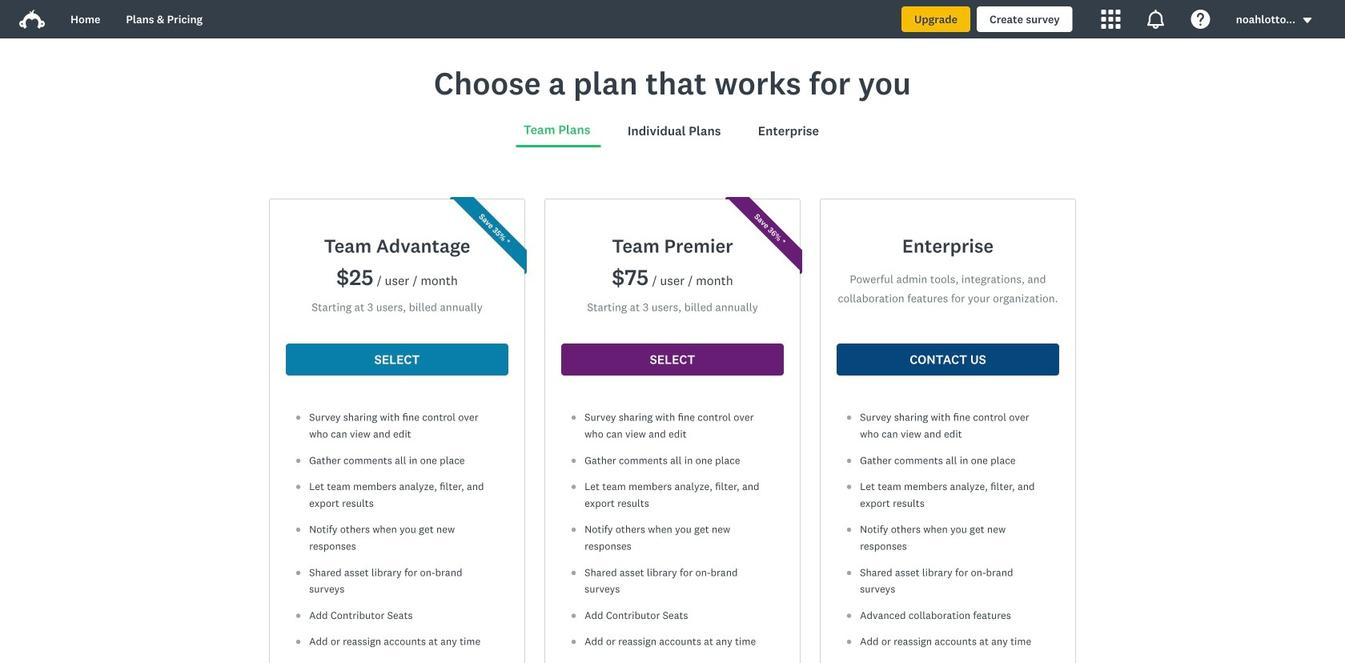 Task type: vqa. For each thing, say whether or not it's contained in the screenshot.
Brand logo
yes



Task type: describe. For each thing, give the bounding box(es) containing it.
1 brand logo image from the top
[[19, 6, 45, 32]]



Task type: locate. For each thing, give the bounding box(es) containing it.
products icon image
[[1102, 10, 1121, 29], [1102, 10, 1121, 29]]

dropdown arrow icon image
[[1302, 15, 1313, 26], [1304, 18, 1312, 23]]

2 brand logo image from the top
[[19, 10, 45, 29]]

help icon image
[[1191, 10, 1211, 29]]

notification center icon image
[[1147, 10, 1166, 29]]

brand logo image
[[19, 6, 45, 32], [19, 10, 45, 29]]



